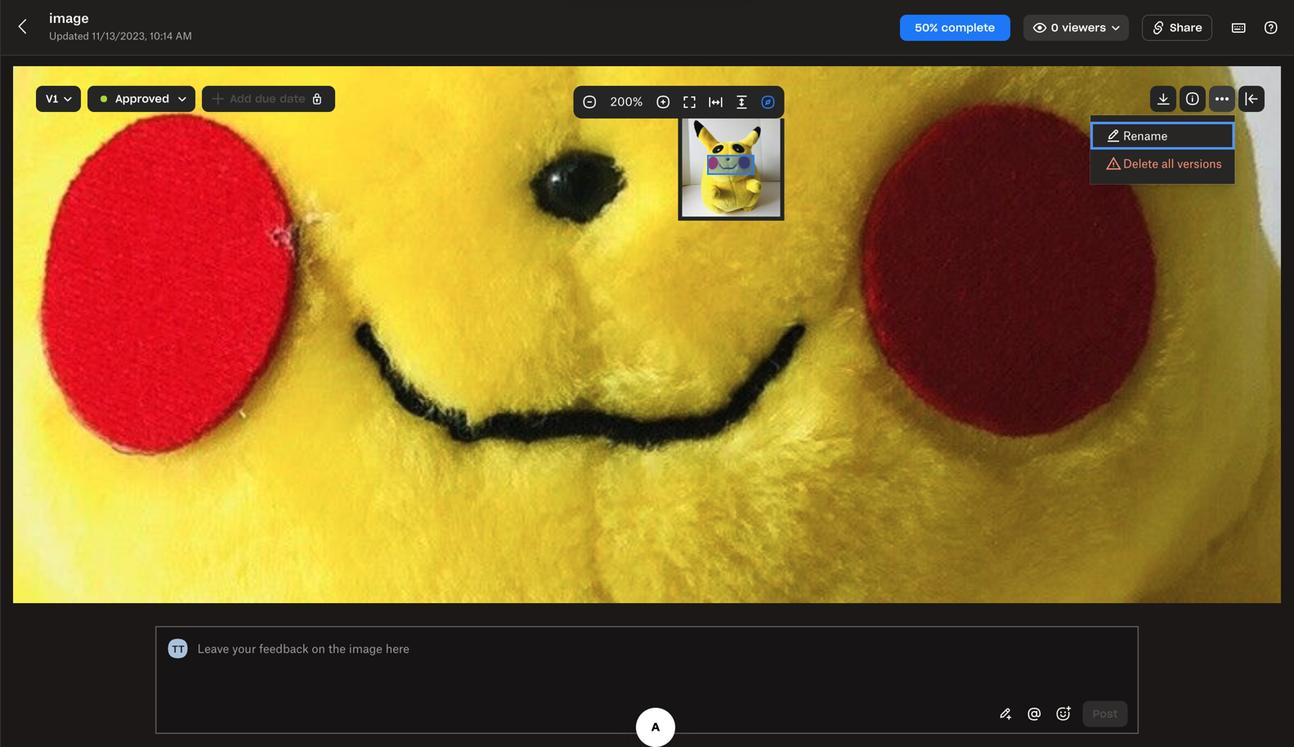 Task type: vqa. For each thing, say whether or not it's contained in the screenshot.
ON
yes



Task type: locate. For each thing, give the bounding box(es) containing it.
None text field
[[198, 640, 1128, 658]]

0 vertical spatial image
[[49, 10, 89, 26]]

image up updated
[[49, 10, 89, 26]]

show sidebar image
[[1242, 89, 1261, 109]]

your
[[232, 642, 256, 656]]

0 horizontal spatial image
[[49, 10, 89, 26]]

versions
[[1177, 157, 1222, 170]]

am
[[175, 30, 192, 42]]

1 horizontal spatial image
[[349, 642, 382, 656]]

fit to width image
[[706, 92, 726, 112]]

menu
[[1091, 115, 1235, 184]]

mention button image
[[1025, 705, 1044, 724]]

image inside image updated 11/13/2023, 10:14 am
[[49, 10, 89, 26]]

image right the the
[[349, 642, 382, 656]]

leave
[[197, 642, 229, 656]]

delete
[[1123, 157, 1158, 170]]

approved
[[115, 92, 169, 105]]

11/13/2023,
[[92, 30, 147, 42]]

1 vertical spatial image
[[349, 642, 382, 656]]

10:14
[[150, 30, 173, 42]]

image
[[49, 10, 89, 26], [349, 642, 382, 656]]

updated
[[49, 30, 89, 42]]

all
[[1162, 157, 1174, 170]]



Task type: describe. For each thing, give the bounding box(es) containing it.
menu containing rename
[[1091, 115, 1235, 184]]

show drawing tools image
[[996, 705, 1016, 724]]

on
[[312, 642, 325, 656]]

keyboard shortcuts image
[[1229, 18, 1248, 38]]

feedback
[[259, 642, 309, 656]]

approved button
[[88, 86, 196, 112]]

leave your feedback on the image here
[[197, 642, 409, 656]]

toggle fullscreen image
[[680, 92, 699, 112]]

here
[[386, 642, 409, 656]]

image updated 11/13/2023, 10:14 am
[[49, 10, 192, 42]]

the
[[328, 642, 346, 656]]

add emoji image
[[1053, 704, 1073, 724]]

rename
[[1123, 129, 1168, 143]]

delete all versions
[[1123, 157, 1222, 170]]

fit to height image
[[732, 92, 752, 112]]



